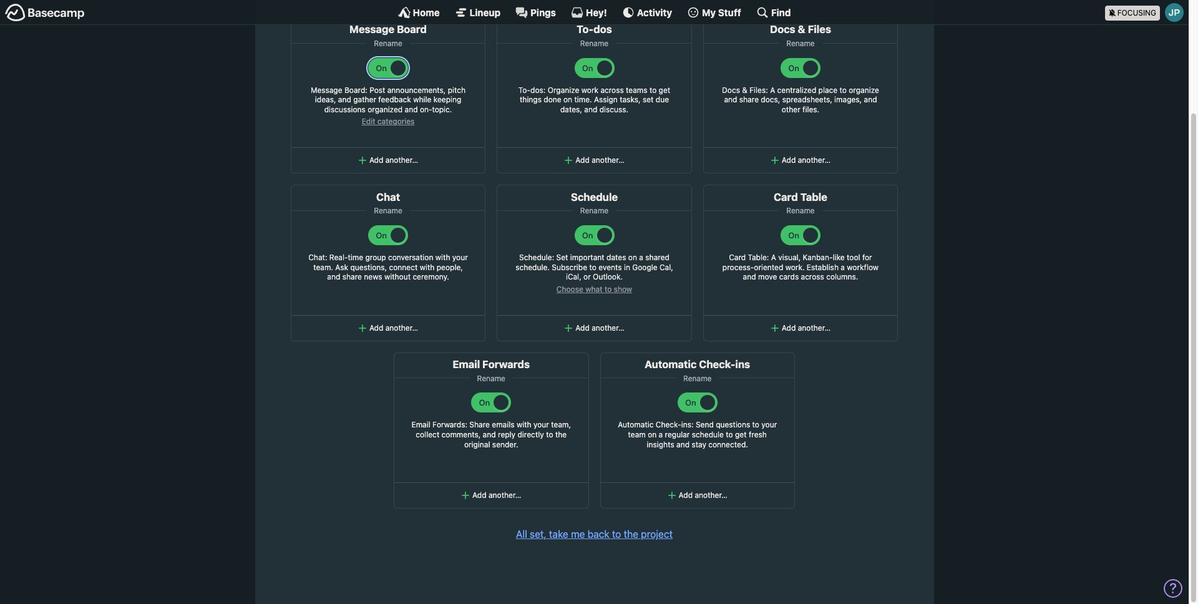 Task type: locate. For each thing, give the bounding box(es) containing it.
add another… link down stay
[[603, 486, 792, 506]]

check- up send
[[699, 358, 736, 371]]

check- up the regular
[[656, 420, 682, 430]]

a up the google
[[639, 253, 644, 262]]

and inside automatic check-ins: send questions to your team on a regular schedule to get fresh insights and stay connected.
[[677, 440, 690, 449]]

add another… link down without
[[294, 318, 483, 338]]

0 vertical spatial to-
[[577, 23, 594, 36]]

0 vertical spatial message
[[350, 23, 395, 36]]

0 vertical spatial a
[[771, 85, 776, 95]]

to right back at the bottom
[[612, 529, 621, 540]]

on
[[564, 95, 573, 104], [629, 253, 637, 262], [648, 430, 657, 440]]

1 vertical spatial docs
[[722, 85, 740, 95]]

your inside automatic check-ins: send questions to your team on a regular schedule to get fresh insights and stay connected.
[[762, 420, 777, 430]]

real-
[[330, 253, 348, 262]]

topic.
[[432, 105, 452, 114]]

rename down schedule
[[580, 206, 609, 216]]

keeping
[[434, 95, 462, 104]]

1 vertical spatial message
[[311, 85, 342, 95]]

time
[[348, 253, 363, 262]]

a inside automatic check-ins: send questions to your team on a regular schedule to get fresh insights and stay connected.
[[659, 430, 663, 440]]

rename inside email forwards rename
[[477, 374, 506, 383]]

add down cards
[[782, 323, 796, 333]]

and down organize
[[864, 95, 878, 104]]

with up ceremony.
[[420, 263, 435, 272]]

move
[[759, 272, 778, 282]]

card
[[774, 191, 798, 203], [729, 253, 746, 262]]

0 vertical spatial the
[[556, 430, 567, 440]]

add another… up schedule
[[576, 156, 625, 165]]

0 horizontal spatial to-
[[519, 85, 531, 95]]

check- for ins:
[[656, 420, 682, 430]]

another… down stay
[[695, 491, 728, 500]]

other
[[782, 105, 801, 114]]

add for email forwards
[[473, 491, 487, 500]]

email up collect
[[412, 420, 431, 430]]

to- inside to-dos rename
[[577, 23, 594, 36]]

message inside message board rename
[[350, 23, 395, 36]]

get up the due
[[659, 85, 671, 95]]

done
[[544, 95, 562, 104]]

to- down hey! popup button
[[577, 23, 594, 36]]

a
[[771, 85, 776, 95], [772, 253, 777, 262]]

1 vertical spatial check-
[[656, 420, 682, 430]]

1 horizontal spatial email
[[453, 358, 480, 371]]

1 horizontal spatial card
[[774, 191, 798, 203]]

1 vertical spatial a
[[772, 253, 777, 262]]

add for automatic check-ins
[[679, 491, 693, 500]]

your up the 'directly' at the left of page
[[534, 420, 549, 430]]

rename down chat
[[374, 206, 403, 216]]

rename link up share
[[474, 370, 509, 387]]

spreadsheets,
[[783, 95, 833, 104]]

0 vertical spatial across
[[601, 85, 624, 95]]

0 vertical spatial share
[[740, 95, 759, 104]]

and down process-
[[743, 272, 756, 282]]

organize
[[548, 85, 580, 95]]

add another… for email forwards
[[473, 491, 522, 500]]

docs inside docs & files rename
[[770, 23, 796, 36]]

table
[[801, 191, 828, 203]]

forwards:
[[433, 420, 468, 430]]

home
[[413, 7, 440, 18]]

rename link for to-dos
[[577, 35, 613, 52]]

on up 'insights' on the bottom right of page
[[648, 430, 657, 440]]

add another… link
[[294, 151, 483, 171], [500, 151, 689, 171], [707, 151, 895, 171], [294, 318, 483, 338], [500, 318, 689, 338], [707, 318, 895, 338], [397, 486, 586, 506], [603, 486, 792, 506]]

1 vertical spatial to-
[[519, 85, 531, 95]]

team.
[[314, 263, 333, 272]]

original
[[464, 440, 490, 449]]

share
[[740, 95, 759, 104], [343, 272, 362, 282]]

and inside to-dos: organize work across teams to get things done on time. assign tasks, set due dates, and discuss.
[[585, 105, 598, 114]]

shared
[[646, 253, 670, 262]]

another… up table
[[798, 156, 831, 165]]

message up ideas, at the top of the page
[[311, 85, 342, 95]]

your inside chat: real-time group conversation with your team. ask questions, connect with people, and share news without ceremony.
[[453, 253, 468, 262]]

& inside docs & files rename
[[798, 23, 806, 36]]

a up 'insights' on the bottom right of page
[[659, 430, 663, 440]]

another… up schedule
[[592, 156, 625, 165]]

to down important
[[590, 263, 597, 272]]

to- for dos:
[[519, 85, 531, 95]]

0 horizontal spatial across
[[601, 85, 624, 95]]

2 horizontal spatial a
[[841, 263, 845, 272]]

get inside automatic check-ins: send questions to your team on a regular schedule to get fresh insights and stay connected.
[[735, 430, 747, 440]]

to down team,
[[546, 430, 554, 440]]

message left the board
[[350, 23, 395, 36]]

automatic check-ins rename
[[645, 358, 751, 383]]

1 horizontal spatial your
[[534, 420, 549, 430]]

1 vertical spatial &
[[743, 85, 748, 95]]

with inside email forwards: share emails with your team, collect comments, and reply directly to the original sender.
[[517, 420, 532, 430]]

the left project
[[624, 529, 639, 540]]

centralized
[[778, 85, 817, 95]]

add for to-dos
[[576, 156, 590, 165]]

with up people,
[[436, 253, 450, 262]]

add down news
[[370, 323, 384, 333]]

files:
[[750, 85, 768, 95]]

1 horizontal spatial a
[[659, 430, 663, 440]]

email
[[453, 358, 480, 371], [412, 420, 431, 430]]

project
[[641, 529, 673, 540]]

0 horizontal spatial your
[[453, 253, 468, 262]]

and down ask
[[327, 272, 340, 282]]

on-
[[420, 105, 432, 114]]

add down original at bottom
[[473, 491, 487, 500]]

add another… up chat
[[370, 156, 418, 165]]

share down "files:"
[[740, 95, 759, 104]]

0 horizontal spatial docs
[[722, 85, 740, 95]]

1 horizontal spatial on
[[629, 253, 637, 262]]

insights
[[647, 440, 675, 449]]

fresh
[[749, 430, 767, 440]]

add for card table
[[782, 323, 796, 333]]

message for board
[[350, 23, 395, 36]]

a up docs,
[[771, 85, 776, 95]]

0 vertical spatial get
[[659, 85, 671, 95]]

edit
[[362, 117, 376, 126]]

& for files
[[798, 23, 806, 36]]

0 horizontal spatial share
[[343, 272, 362, 282]]

a up oriented
[[772, 253, 777, 262]]

images,
[[835, 95, 862, 104]]

0 vertical spatial card
[[774, 191, 798, 203]]

rename inside to-dos rename
[[580, 39, 609, 48]]

automatic for ins
[[645, 358, 697, 371]]

0 vertical spatial automatic
[[645, 358, 697, 371]]

card inside the card table: a visual, kanban-like tool for process-oriented work. establish a workflow and move cards across columns.
[[729, 253, 746, 262]]

my stuff
[[702, 7, 742, 18]]

0 horizontal spatial message
[[311, 85, 342, 95]]

add up card table rename
[[782, 156, 796, 165]]

time.
[[575, 95, 592, 104]]

sender.
[[492, 440, 519, 449]]

another… up all
[[489, 491, 522, 500]]

choose what to show link
[[557, 284, 633, 294]]

to up images,
[[840, 85, 847, 95]]

docs for files:
[[722, 85, 740, 95]]

to inside to-dos: organize work across teams to get things done on time. assign tasks, set due dates, and discuss.
[[650, 85, 657, 95]]

0 horizontal spatial &
[[743, 85, 748, 95]]

and down share
[[483, 430, 496, 440]]

add another… down stay
[[679, 491, 728, 500]]

and down time.
[[585, 105, 598, 114]]

to up fresh
[[753, 420, 760, 430]]

card left table
[[774, 191, 798, 203]]

cal,
[[660, 263, 674, 272]]

docs left "files:"
[[722, 85, 740, 95]]

add down stay
[[679, 491, 693, 500]]

while
[[413, 95, 432, 104]]

add another… down without
[[370, 323, 418, 333]]

hey!
[[586, 7, 607, 18]]

add another… link down cards
[[707, 318, 895, 338]]

0 horizontal spatial card
[[729, 253, 746, 262]]

rename down dos
[[580, 39, 609, 48]]

your inside email forwards: share emails with your team, collect comments, and reply directly to the original sender.
[[534, 420, 549, 430]]

get
[[659, 85, 671, 95], [735, 430, 747, 440]]

1 horizontal spatial across
[[801, 272, 825, 282]]

comments,
[[442, 430, 481, 440]]

add another…
[[370, 156, 418, 165], [576, 156, 625, 165], [782, 156, 831, 165], [370, 323, 418, 333], [576, 323, 625, 333], [782, 323, 831, 333], [473, 491, 522, 500], [679, 491, 728, 500]]

0 vertical spatial on
[[564, 95, 573, 104]]

email left forwards
[[453, 358, 480, 371]]

events
[[599, 263, 622, 272]]

docs inside docs & files: a centralized place to organize and share docs, spreadsheets, images, and other files.
[[722, 85, 740, 95]]

1 horizontal spatial check-
[[699, 358, 736, 371]]

1 horizontal spatial get
[[735, 430, 747, 440]]

2 horizontal spatial on
[[648, 430, 657, 440]]

1 horizontal spatial share
[[740, 95, 759, 104]]

1 horizontal spatial the
[[624, 529, 639, 540]]

share down ask
[[343, 272, 362, 282]]

docs & files: a centralized place to organize and share docs, spreadsheets, images, and other files.
[[722, 85, 880, 114]]

tasks,
[[620, 95, 641, 104]]

another… down "categories"
[[386, 156, 418, 165]]

another… for to-dos
[[592, 156, 625, 165]]

& inside docs & files: a centralized place to organize and share docs, spreadsheets, images, and other files.
[[743, 85, 748, 95]]

on up dates,
[[564, 95, 573, 104]]

with
[[436, 253, 450, 262], [420, 263, 435, 272], [517, 420, 532, 430]]

your for automatic check-ins
[[762, 420, 777, 430]]

0 horizontal spatial email
[[412, 420, 431, 430]]

activity link
[[622, 6, 672, 19]]

1 horizontal spatial docs
[[770, 23, 796, 36]]

add another… link down choose what to show link
[[500, 318, 689, 338]]

across
[[601, 85, 624, 95], [801, 272, 825, 282]]

hey! button
[[571, 6, 607, 19]]

0 vertical spatial check-
[[699, 358, 736, 371]]

team,
[[551, 420, 571, 430]]

set
[[643, 95, 654, 104]]

rename link up important
[[577, 203, 613, 219]]

message inside message board: post announcements, pitch ideas, and gather feedback while keeping discussions organized and on-topic. edit categories
[[311, 85, 342, 95]]

to up set
[[650, 85, 657, 95]]

rename link up visual,
[[783, 203, 819, 219]]

1 horizontal spatial message
[[350, 23, 395, 36]]

on up in
[[629, 253, 637, 262]]

1 vertical spatial share
[[343, 272, 362, 282]]

1 vertical spatial email
[[412, 420, 431, 430]]

your for chat
[[453, 253, 468, 262]]

message board rename
[[350, 23, 427, 48]]

rename link for message board
[[370, 35, 406, 52]]

email inside email forwards: share emails with your team, collect comments, and reply directly to the original sender.
[[412, 420, 431, 430]]

dos:
[[531, 85, 546, 95]]

rename down forwards
[[477, 374, 506, 383]]

1 horizontal spatial &
[[798, 23, 806, 36]]

add another… link up schedule
[[500, 151, 689, 171]]

check- inside automatic check-ins rename
[[699, 358, 736, 371]]

another… down without
[[386, 323, 418, 333]]

0 vertical spatial &
[[798, 23, 806, 36]]

docs down find at the right of the page
[[770, 23, 796, 36]]

0 horizontal spatial check-
[[656, 420, 682, 430]]

pitch
[[448, 85, 466, 95]]

a inside the card table: a visual, kanban-like tool for process-oriented work. establish a workflow and move cards across columns.
[[841, 263, 845, 272]]

rename link for email forwards
[[474, 370, 509, 387]]

0 horizontal spatial the
[[556, 430, 567, 440]]

get down questions
[[735, 430, 747, 440]]

rename inside card table rename
[[787, 206, 815, 216]]

on inside automatic check-ins: send questions to your team on a regular schedule to get fresh insights and stay connected.
[[648, 430, 657, 440]]

another… for chat
[[386, 323, 418, 333]]

1 vertical spatial get
[[735, 430, 747, 440]]

1 vertical spatial across
[[801, 272, 825, 282]]

work
[[582, 85, 599, 95]]

ical,
[[566, 272, 582, 282]]

2 vertical spatial on
[[648, 430, 657, 440]]

establish
[[807, 263, 839, 272]]

rename down table
[[787, 206, 815, 216]]

to-
[[577, 23, 594, 36], [519, 85, 531, 95]]

to- for dos
[[577, 23, 594, 36]]

and inside the card table: a visual, kanban-like tool for process-oriented work. establish a workflow and move cards across columns.
[[743, 272, 756, 282]]

rename down files
[[787, 39, 815, 48]]

add down what on the top of page
[[576, 323, 590, 333]]

schedule rename
[[571, 191, 618, 216]]

message board: post announcements, pitch ideas, and gather feedback while keeping discussions organized and on-topic. edit categories
[[311, 85, 466, 126]]

0 vertical spatial email
[[453, 358, 480, 371]]

2 horizontal spatial your
[[762, 420, 777, 430]]

workflow
[[847, 263, 879, 272]]

1 vertical spatial the
[[624, 529, 639, 540]]

add another… link up all
[[397, 486, 586, 506]]

0 horizontal spatial on
[[564, 95, 573, 104]]

add another… link for card table
[[707, 318, 895, 338]]

email inside email forwards rename
[[453, 358, 480, 371]]

add up schedule
[[576, 156, 590, 165]]

subscribe
[[552, 263, 588, 272]]

and down the regular
[[677, 440, 690, 449]]

rename link for chat
[[370, 203, 406, 219]]

rename link up send
[[680, 370, 716, 387]]

&
[[798, 23, 806, 36], [743, 85, 748, 95]]

across up assign
[[601, 85, 624, 95]]

0 horizontal spatial a
[[639, 253, 644, 262]]

1 horizontal spatial to-
[[577, 23, 594, 36]]

the
[[556, 430, 567, 440], [624, 529, 639, 540]]

card inside card table rename
[[774, 191, 798, 203]]

add another… link for chat
[[294, 318, 483, 338]]

to- up things
[[519, 85, 531, 95]]

rename link down the home link
[[370, 35, 406, 52]]

add another… for chat
[[370, 323, 418, 333]]

to-dos rename
[[577, 23, 612, 48]]

on inside schedule: set important dates on a shared schedule. subscribe to events in google cal, ical, or outlook. choose what to show
[[629, 253, 637, 262]]

& left files
[[798, 23, 806, 36]]

rename inside message board rename
[[374, 39, 403, 48]]

chat
[[376, 191, 400, 203]]

across down establish
[[801, 272, 825, 282]]

with up the 'directly' at the left of page
[[517, 420, 532, 430]]

another… for docs & files
[[798, 156, 831, 165]]

your up fresh
[[762, 420, 777, 430]]

rename link down main "element"
[[577, 35, 613, 52]]

place
[[819, 85, 838, 95]]

pings
[[531, 7, 556, 18]]

rename down the board
[[374, 39, 403, 48]]

your up people,
[[453, 253, 468, 262]]

0 vertical spatial docs
[[770, 23, 796, 36]]

email forwards rename
[[453, 358, 530, 383]]

work.
[[786, 263, 805, 272]]

add another… link up table
[[707, 151, 895, 171]]

check- inside automatic check-ins: send questions to your team on a regular schedule to get fresh insights and stay connected.
[[656, 420, 682, 430]]

& left "files:"
[[743, 85, 748, 95]]

to inside docs & files: a centralized place to organize and share docs, spreadsheets, images, and other files.
[[840, 85, 847, 95]]

rename link down find at the right of the page
[[783, 35, 819, 52]]

automatic inside automatic check-ins rename
[[645, 358, 697, 371]]

card up process-
[[729, 253, 746, 262]]

to- inside to-dos: organize work across teams to get things done on time. assign tasks, set due dates, and discuss.
[[519, 85, 531, 95]]

rename up send
[[684, 374, 712, 383]]

a inside the card table: a visual, kanban-like tool for process-oriented work. establish a workflow and move cards across columns.
[[772, 253, 777, 262]]

lineup link
[[455, 6, 501, 19]]

add another… for card table
[[782, 323, 831, 333]]

add another… down cards
[[782, 323, 831, 333]]

2 horizontal spatial with
[[517, 420, 532, 430]]

another… down cards
[[798, 323, 831, 333]]

1 vertical spatial card
[[729, 253, 746, 262]]

0 horizontal spatial get
[[659, 85, 671, 95]]

switch accounts image
[[5, 3, 85, 22]]

add another… up all
[[473, 491, 522, 500]]

automatic inside automatic check-ins: send questions to your team on a regular schedule to get fresh insights and stay connected.
[[618, 420, 654, 430]]

add another… for docs & files
[[782, 156, 831, 165]]

and inside email forwards: share emails with your team, collect comments, and reply directly to the original sender.
[[483, 430, 496, 440]]

the down team,
[[556, 430, 567, 440]]

1 vertical spatial on
[[629, 253, 637, 262]]

1 horizontal spatial with
[[436, 253, 450, 262]]

rename link up "group"
[[370, 203, 406, 219]]

add another… link for email forwards
[[397, 486, 586, 506]]

take
[[549, 529, 569, 540]]

rename link for automatic check-ins
[[680, 370, 716, 387]]

edit categories link
[[362, 117, 415, 126]]

add another… up table
[[782, 156, 831, 165]]

a up columns.
[[841, 263, 845, 272]]

card for table
[[774, 191, 798, 203]]

1 vertical spatial automatic
[[618, 420, 654, 430]]

in
[[624, 263, 631, 272]]



Task type: vqa. For each thing, say whether or not it's contained in the screenshot.
comments, at left
yes



Task type: describe. For each thing, give the bounding box(es) containing it.
docs,
[[761, 95, 781, 104]]

email for forwards
[[453, 358, 480, 371]]

main element
[[0, 0, 1189, 25]]

without
[[385, 272, 411, 282]]

announcements,
[[388, 85, 446, 95]]

all
[[516, 529, 527, 540]]

a inside docs & files: a centralized place to organize and share docs, spreadsheets, images, and other files.
[[771, 85, 776, 95]]

find
[[772, 7, 791, 18]]

rename inside docs & files rename
[[787, 39, 815, 48]]

focusing button
[[1105, 0, 1189, 24]]

ins
[[736, 358, 751, 371]]

all set, take me back to the project
[[516, 529, 673, 540]]

add another… link up chat
[[294, 151, 483, 171]]

email for forwards:
[[412, 420, 431, 430]]

ask
[[335, 263, 348, 272]]

files
[[808, 23, 832, 36]]

things
[[520, 95, 542, 104]]

share
[[470, 420, 490, 430]]

chat rename
[[374, 191, 403, 216]]

and inside chat: real-time group conversation with your team. ask questions, connect with people, and share news without ceremony.
[[327, 272, 340, 282]]

people,
[[437, 263, 463, 272]]

connect
[[389, 263, 418, 272]]

gather
[[353, 95, 376, 104]]

stay
[[692, 440, 707, 449]]

email forwards: share emails with your team, collect comments, and reply directly to the original sender.
[[412, 420, 571, 449]]

post
[[370, 85, 385, 95]]

important
[[571, 253, 605, 262]]

add another… link for automatic check-ins
[[603, 486, 792, 506]]

the inside email forwards: share emails with your team, collect comments, and reply directly to the original sender.
[[556, 430, 567, 440]]

home link
[[398, 6, 440, 19]]

and left docs,
[[724, 95, 738, 104]]

choose
[[557, 284, 584, 294]]

to inside email forwards: share emails with your team, collect comments, and reply directly to the original sender.
[[546, 430, 554, 440]]

schedule.
[[516, 263, 550, 272]]

to down outlook.
[[605, 284, 612, 294]]

emails
[[492, 420, 515, 430]]

add another… link for to-dos
[[500, 151, 689, 171]]

schedule:
[[520, 253, 555, 262]]

organize
[[849, 85, 880, 95]]

another… down choose what to show link
[[592, 323, 625, 333]]

rename link for card table
[[783, 203, 819, 219]]

google
[[633, 263, 658, 272]]

across inside the card table: a visual, kanban-like tool for process-oriented work. establish a workflow and move cards across columns.
[[801, 272, 825, 282]]

set
[[557, 253, 568, 262]]

card for table:
[[729, 253, 746, 262]]

table:
[[748, 253, 769, 262]]

chat:
[[309, 253, 327, 262]]

files.
[[803, 105, 820, 114]]

teams
[[626, 85, 648, 95]]

cards
[[780, 272, 799, 282]]

lineup
[[470, 7, 501, 18]]

like
[[833, 253, 845, 262]]

a inside schedule: set important dates on a shared schedule. subscribe to events in google cal, ical, or outlook. choose what to show
[[639, 253, 644, 262]]

add for docs & files
[[782, 156, 796, 165]]

rename link for docs & files
[[783, 35, 819, 52]]

get inside to-dos: organize work across teams to get things done on time. assign tasks, set due dates, and discuss.
[[659, 85, 671, 95]]

ideas,
[[315, 95, 336, 104]]

show
[[614, 284, 633, 294]]

due
[[656, 95, 669, 104]]

card table rename
[[774, 191, 828, 216]]

discuss.
[[600, 105, 629, 114]]

process-
[[723, 263, 754, 272]]

back
[[588, 529, 610, 540]]

rename inside schedule rename
[[580, 206, 609, 216]]

group
[[365, 253, 386, 262]]

activity
[[637, 7, 672, 18]]

check- for ins
[[699, 358, 736, 371]]

another… for automatic check-ins
[[695, 491, 728, 500]]

james peterson image
[[1166, 3, 1184, 22]]

docs for files
[[770, 23, 796, 36]]

to up connected.
[[726, 430, 733, 440]]

organized
[[368, 105, 403, 114]]

another… for card table
[[798, 323, 831, 333]]

0 horizontal spatial with
[[420, 263, 435, 272]]

pings button
[[516, 6, 556, 19]]

and down while
[[405, 105, 418, 114]]

chat: real-time group conversation with your team. ask questions, connect with people, and share news without ceremony.
[[309, 253, 468, 282]]

message for board:
[[311, 85, 342, 95]]

dates,
[[561, 105, 582, 114]]

share inside chat: real-time group conversation with your team. ask questions, connect with people, and share news without ceremony.
[[343, 272, 362, 282]]

forwards
[[483, 358, 530, 371]]

to-dos: organize work across teams to get things done on time. assign tasks, set due dates, and discuss.
[[519, 85, 671, 114]]

me
[[571, 529, 585, 540]]

or
[[584, 272, 591, 282]]

add another… down choose what to show link
[[576, 323, 625, 333]]

rename link for schedule
[[577, 203, 613, 219]]

tool
[[847, 253, 861, 262]]

add another… for automatic check-ins
[[679, 491, 728, 500]]

categories
[[378, 117, 415, 126]]

on inside to-dos: organize work across teams to get things done on time. assign tasks, set due dates, and discuss.
[[564, 95, 573, 104]]

add another… for to-dos
[[576, 156, 625, 165]]

discussions
[[324, 105, 366, 114]]

schedule
[[692, 430, 724, 440]]

assign
[[594, 95, 618, 104]]

ins:
[[682, 420, 694, 430]]

add another… link for docs & files
[[707, 151, 895, 171]]

find button
[[757, 6, 791, 19]]

rename inside automatic check-ins rename
[[684, 374, 712, 383]]

share inside docs & files: a centralized place to organize and share docs, spreadsheets, images, and other files.
[[740, 95, 759, 104]]

schedule
[[571, 191, 618, 203]]

for
[[863, 253, 873, 262]]

outlook.
[[593, 272, 623, 282]]

my stuff button
[[687, 6, 742, 19]]

add for chat
[[370, 323, 384, 333]]

across inside to-dos: organize work across teams to get things done on time. assign tasks, set due dates, and discuss.
[[601, 85, 624, 95]]

automatic for ins:
[[618, 420, 654, 430]]

news
[[364, 272, 382, 282]]

stuff
[[718, 7, 742, 18]]

and up discussions
[[338, 95, 351, 104]]

& for files:
[[743, 85, 748, 95]]

another… for email forwards
[[489, 491, 522, 500]]

directly
[[518, 430, 544, 440]]

collect
[[416, 430, 440, 440]]

conversation
[[388, 253, 434, 262]]

my
[[702, 7, 716, 18]]

board
[[397, 23, 427, 36]]

questions,
[[351, 263, 387, 272]]

add up chat
[[370, 156, 384, 165]]

board:
[[345, 85, 368, 95]]

dates
[[607, 253, 626, 262]]

connected.
[[709, 440, 748, 449]]

focusing
[[1118, 8, 1157, 17]]

set,
[[530, 529, 547, 540]]



